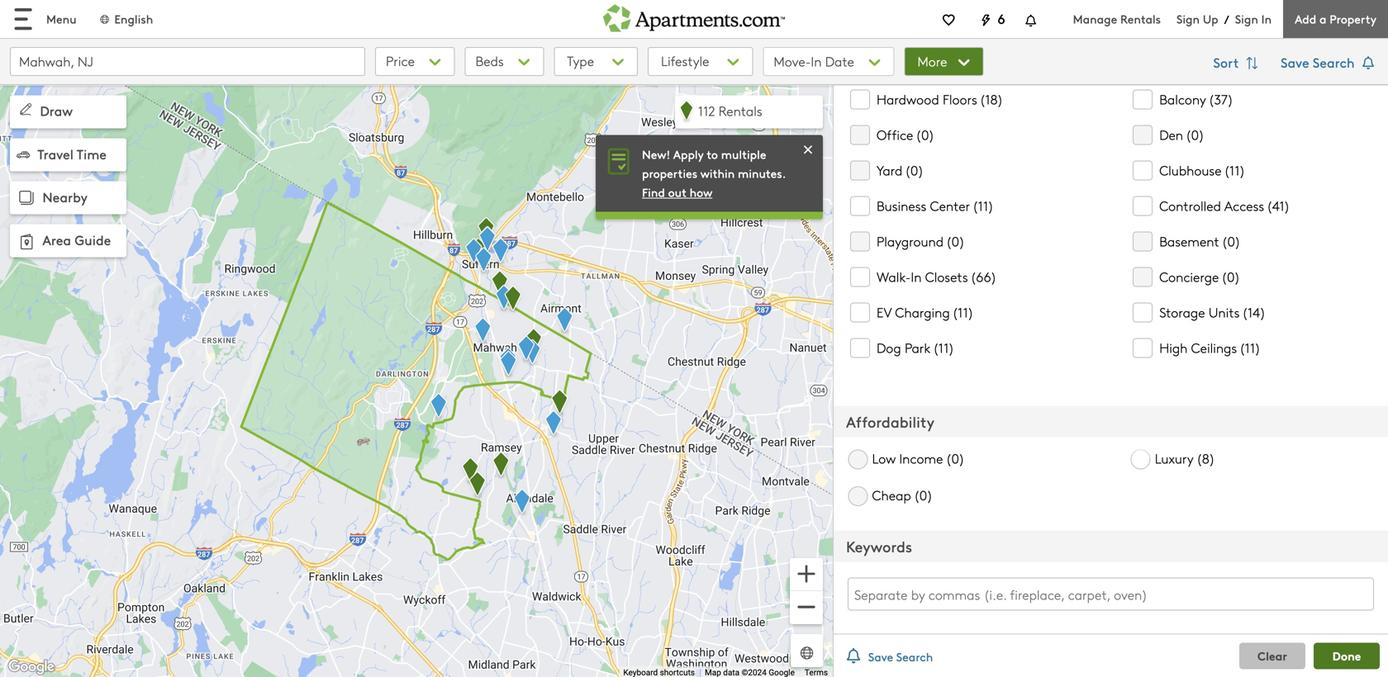 Task type: describe. For each thing, give the bounding box(es) containing it.
/
[[1224, 11, 1229, 27]]

suffern, ny 10901 link
[[1104, 496, 1372, 544]]

english
[[114, 11, 153, 27]]

travel time button
[[10, 138, 126, 172]]

beds, inside $4,700 /mo 5 beds, 3 baths
[[1200, 443, 1232, 461]]

$4,700
[[1104, 441, 1150, 462]]

out
[[668, 184, 686, 200]]

in inside 'manage rentals sign up / sign in'
[[1261, 11, 1272, 27]]

basement
[[1159, 232, 1219, 250]]

type
[[567, 52, 594, 70]]

apply
[[673, 146, 704, 162]]

english link
[[98, 11, 153, 27]]

find
[[642, 184, 665, 200]]

sign up link
[[1176, 11, 1218, 27]]

hardwood floors (18)
[[877, 90, 1003, 108]]

training image
[[800, 141, 816, 158]]

margin image
[[17, 100, 35, 118]]

(11) for ev charging (11)
[[952, 303, 974, 321]]

low income (0)
[[872, 449, 965, 468]]

cheap (0)
[[872, 486, 933, 504]]

1 1 from the left
[[1186, 633, 1191, 651]]

ny inside the "12 marjorie dr airmont, ny 10901 house for rent"
[[1159, 334, 1176, 352]]

1 vertical spatial save search
[[868, 649, 933, 665]]

sign in link
[[1235, 11, 1272, 27]]

1 sign from the left
[[1176, 11, 1200, 27]]

balcony (37)
[[1159, 90, 1233, 108]]

ev charging (11)
[[877, 303, 974, 321]]

lifestyle
[[661, 52, 709, 70]]

112 rentals
[[698, 102, 762, 120]]

1 2 from the left
[[1188, 253, 1194, 271]]

add a property link
[[1283, 0, 1388, 38]]

add
[[1295, 11, 1316, 27]]

condo inside the 107 mark twain way mahwah, nj 07430 condo for rent
[[1104, 166, 1143, 184]]

margin image for nearby
[[15, 186, 38, 210]]

marjorie
[[1128, 306, 1205, 333]]

3
[[1235, 443, 1242, 461]]

2 1 from the left
[[1223, 633, 1228, 651]]

google image
[[4, 657, 59, 678]]

margin image for travel time
[[17, 148, 30, 161]]

clubhouse (11)
[[1159, 161, 1245, 179]]

10901 inside 'suffern, ny 10901 condo for rent'
[[1174, 524, 1207, 542]]

business center (11)
[[877, 197, 994, 215]]

keywords
[[846, 536, 912, 557]]

date
[[825, 52, 854, 70]]

move-in date
[[774, 52, 854, 70]]

$3,200/mo 2 beds, 2 baths
[[1104, 251, 1277, 272]]

baths inside $3,200/mo 2 beds, 2 baths
[[1243, 253, 1277, 271]]

manage rentals sign up / sign in
[[1073, 11, 1272, 27]]

park
[[905, 339, 931, 357]]

(0) for playground (0)
[[946, 232, 965, 250]]

how
[[690, 184, 712, 200]]

den
[[1159, 126, 1183, 144]]

beds
[[475, 52, 504, 70]]

closets
[[925, 268, 968, 286]]

units
[[1209, 303, 1240, 321]]

new! apply to multiple properties within minutes. find out how
[[642, 146, 786, 200]]

move-
[[774, 52, 811, 70]]

draw button
[[10, 95, 126, 128]]

floors
[[943, 90, 977, 108]]

ev
[[877, 303, 892, 321]]

minutes.
[[738, 165, 786, 181]]

menu button
[[0, 0, 90, 38]]

rentals for manage
[[1120, 11, 1161, 27]]

(18)
[[980, 90, 1003, 108]]

walk-in closets (66)
[[877, 268, 997, 286]]

sort
[[1213, 53, 1242, 71]]

107 mark twain way mahwah, nj 07430 condo for rent
[[1104, 116, 1290, 184]]

$4,700 /mo 5 beds, 3 baths
[[1104, 441, 1280, 462]]

done button
[[1314, 643, 1380, 670]]

10901 inside the "12 marjorie dr airmont, ny 10901 house for rent"
[[1179, 334, 1212, 352]]

0 vertical spatial save search button
[[1281, 47, 1378, 80]]

move-in date button
[[763, 47, 894, 76]]

1 horizontal spatial search
[[1313, 53, 1355, 71]]

done
[[1332, 648, 1361, 664]]

office
[[877, 126, 913, 144]]

multiple
[[721, 146, 766, 162]]

(0) for cheap (0)
[[914, 486, 933, 504]]

bath
[[1232, 633, 1260, 651]]

center
[[930, 197, 970, 215]]

luxury (8)
[[1155, 449, 1215, 468]]

playground (0)
[[877, 232, 965, 250]]

baths inside $4,700 /mo 5 beds, 3 baths
[[1246, 443, 1280, 461]]

5
[[1189, 443, 1196, 461]]

nearby
[[42, 188, 87, 206]]

for inside 'suffern, ny 10901 condo for rent'
[[1147, 546, 1163, 564]]

bed,
[[1194, 633, 1220, 651]]

guide
[[75, 231, 111, 249]]

(0) for yard (0)
[[905, 161, 924, 179]]

apartments.com logo image
[[603, 0, 785, 32]]

sort button
[[1205, 47, 1271, 80]]

in for walk-in closets (66)
[[911, 268, 922, 286]]

controlled
[[1159, 197, 1221, 215]]

$1,850/mo
[[1104, 631, 1177, 651]]

building photo - 107 mark twain way image
[[845, 115, 1092, 273]]

storage
[[1159, 303, 1205, 321]]

0 horizontal spatial save search button
[[842, 643, 933, 670]]

margin image for area guide
[[15, 230, 38, 254]]

07430
[[1182, 144, 1217, 163]]

rent inside the "12 marjorie dr airmont, ny 10901 house for rent"
[[1165, 356, 1192, 374]]

cheap
[[872, 486, 911, 504]]

(11) up access
[[1224, 161, 1245, 179]]

12 marjorie dr airmont, ny 10901 house for rent
[[1104, 306, 1232, 374]]

building photo - 12 marjorie dr image
[[845, 305, 1092, 462]]

storage units (14)
[[1159, 303, 1266, 321]]

in for move-in date
[[811, 52, 822, 70]]

for inside the 107 mark twain way mahwah, nj 07430 condo for rent
[[1147, 166, 1163, 184]]

$1,850/mo 1 bed, 1 bath
[[1104, 631, 1260, 651]]



Task type: vqa. For each thing, say whether or not it's contained in the screenshot.


Task type: locate. For each thing, give the bounding box(es) containing it.
0 vertical spatial rent
[[1167, 166, 1194, 184]]

business
[[877, 197, 926, 215]]

menu
[[46, 11, 77, 27]]

area guide button
[[10, 224, 126, 257]]

in left add
[[1261, 11, 1272, 27]]

save search button right satellite view image
[[842, 643, 933, 670]]

(0) for office (0)
[[916, 126, 935, 144]]

1 vertical spatial rentals
[[719, 102, 762, 120]]

1 vertical spatial margin image
[[15, 186, 38, 210]]

(0) for basement (0)
[[1222, 232, 1241, 250]]

margin image left nearby
[[15, 186, 38, 210]]

building photo - 35 park ave image
[[845, 495, 1092, 652]]

2 vertical spatial for
[[1147, 546, 1163, 564]]

rent inside 'suffern, ny 10901 condo for rent'
[[1167, 546, 1194, 564]]

(11)
[[1224, 161, 1245, 179], [972, 197, 994, 215], [952, 303, 974, 321], [933, 339, 954, 357], [1239, 339, 1261, 357]]

suffern,
[[1104, 524, 1150, 542]]

0 vertical spatial save search
[[1281, 53, 1358, 71]]

area guide
[[42, 231, 111, 249]]

0 vertical spatial baths
[[1243, 253, 1277, 271]]

rent down "marjorie"
[[1165, 356, 1192, 374]]

0 horizontal spatial search
[[896, 649, 933, 665]]

2 down basement
[[1188, 253, 1194, 271]]

baths up (14)
[[1243, 253, 1277, 271]]

concierge
[[1159, 268, 1219, 286]]

Separate by commas (i.e. fireplace, carpet, oven) text field
[[848, 578, 1374, 611]]

ceilings
[[1191, 339, 1237, 357]]

2 down basement (0)
[[1233, 253, 1240, 271]]

nj
[[1162, 144, 1178, 163]]

10901
[[1179, 334, 1212, 352], [1174, 524, 1207, 542]]

access
[[1224, 197, 1264, 215]]

balcony
[[1159, 90, 1206, 108]]

price button
[[375, 47, 455, 76]]

1 horizontal spatial 2
[[1233, 253, 1240, 271]]

(11) down closets
[[952, 303, 974, 321]]

beds button
[[465, 47, 544, 76]]

(0) up the 07430
[[1185, 126, 1205, 144]]

area
[[42, 231, 71, 249]]

margin image inside 'travel time' button
[[17, 148, 30, 161]]

(0) right office
[[916, 126, 935, 144]]

(0) right yard
[[905, 161, 924, 179]]

1 vertical spatial beds,
[[1200, 443, 1232, 461]]

baths right 3
[[1246, 443, 1280, 461]]

(11) for business center (11)
[[972, 197, 994, 215]]

condo inside 'suffern, ny 10901 condo for rent'
[[1104, 546, 1143, 564]]

1 left bed,
[[1186, 633, 1191, 651]]

yard
[[877, 161, 902, 179]]

1 vertical spatial save
[[868, 649, 893, 665]]

(0) down center
[[946, 232, 965, 250]]

1 vertical spatial search
[[896, 649, 933, 665]]

save search button down add a property link
[[1281, 47, 1378, 80]]

1 vertical spatial save search button
[[842, 643, 933, 670]]

in inside button
[[811, 52, 822, 70]]

dr
[[1210, 306, 1232, 333]]

high ceilings (11)
[[1159, 339, 1261, 357]]

0 horizontal spatial save
[[868, 649, 893, 665]]

clear
[[1258, 648, 1287, 664]]

for down nj
[[1147, 166, 1163, 184]]

(11) right center
[[972, 197, 994, 215]]

0 horizontal spatial save search
[[868, 649, 933, 665]]

beds, right 5
[[1200, 443, 1232, 461]]

0 vertical spatial condo
[[1104, 166, 1143, 184]]

1 vertical spatial rent
[[1165, 356, 1192, 374]]

6
[[997, 9, 1005, 28]]

sign left the up
[[1176, 11, 1200, 27]]

0 vertical spatial search
[[1313, 53, 1355, 71]]

0 vertical spatial for
[[1147, 166, 1163, 184]]

twain
[[1191, 116, 1245, 143]]

rent inside the 107 mark twain way mahwah, nj 07430 condo for rent
[[1167, 166, 1194, 184]]

0 vertical spatial 10901
[[1179, 334, 1212, 352]]

1 vertical spatial in
[[811, 52, 822, 70]]

(11) for high ceilings (11)
[[1239, 339, 1261, 357]]

0 horizontal spatial sign
[[1176, 11, 1200, 27]]

(0) up units
[[1221, 268, 1240, 286]]

1 right bed,
[[1223, 633, 1228, 651]]

2 sign from the left
[[1235, 11, 1258, 27]]

nearby link
[[10, 181, 126, 214]]

1 vertical spatial for
[[1145, 356, 1161, 374]]

hardwood
[[877, 90, 939, 108]]

rent down 'suffern, ny 10901' link
[[1167, 546, 1194, 564]]

office (0)
[[877, 126, 935, 144]]

clear button
[[1239, 643, 1305, 670]]

sign right /
[[1235, 11, 1258, 27]]

(11) right 'park'
[[933, 339, 954, 357]]

(0) right cheap
[[914, 486, 933, 504]]

(66)
[[970, 268, 997, 286]]

in
[[1261, 11, 1272, 27], [811, 52, 822, 70], [911, 268, 922, 286]]

draw
[[40, 101, 73, 120]]

save search button
[[1281, 47, 1378, 80], [842, 643, 933, 670]]

0 horizontal spatial rentals
[[719, 102, 762, 120]]

for down suffern,
[[1147, 546, 1163, 564]]

2 vertical spatial in
[[911, 268, 922, 286]]

1
[[1186, 633, 1191, 651], [1223, 633, 1228, 651]]

1 vertical spatial baths
[[1246, 443, 1280, 461]]

more button
[[904, 47, 984, 76]]

1 horizontal spatial in
[[911, 268, 922, 286]]

1 horizontal spatial rentals
[[1120, 11, 1161, 27]]

in left closets
[[911, 268, 922, 286]]

ny right suffern,
[[1154, 524, 1171, 542]]

high
[[1159, 339, 1188, 357]]

1 vertical spatial ny
[[1154, 524, 1171, 542]]

basement (0)
[[1159, 232, 1241, 250]]

new!
[[642, 146, 670, 162]]

margin image inside area guide button
[[15, 230, 38, 254]]

1 horizontal spatial save search
[[1281, 53, 1358, 71]]

up
[[1203, 11, 1218, 27]]

(0) for concierge (0)
[[1221, 268, 1240, 286]]

margin image inside nearby link
[[15, 186, 38, 210]]

10901 down storage
[[1179, 334, 1212, 352]]

mahwah,
[[1104, 144, 1159, 163]]

concierge (0)
[[1159, 268, 1240, 286]]

time
[[77, 144, 107, 163]]

controlled access (41)
[[1159, 197, 1290, 215]]

to
[[707, 146, 718, 162]]

(37)
[[1208, 90, 1233, 108]]

income
[[899, 449, 943, 468]]

beds, inside $3,200/mo 2 beds, 2 baths
[[1198, 253, 1230, 271]]

rentals right manage
[[1120, 11, 1161, 27]]

properties
[[642, 165, 697, 181]]

(0) down controlled access (41)
[[1222, 232, 1241, 250]]

save down add
[[1281, 53, 1309, 71]]

1 horizontal spatial sign
[[1235, 11, 1258, 27]]

ny inside 'suffern, ny 10901 condo for rent'
[[1154, 524, 1171, 542]]

ny
[[1159, 334, 1176, 352], [1154, 524, 1171, 542]]

(0) right 'income'
[[946, 449, 965, 468]]

manage
[[1073, 11, 1117, 27]]

0 vertical spatial beds,
[[1198, 253, 1230, 271]]

dog
[[877, 339, 901, 357]]

0 vertical spatial rentals
[[1120, 11, 1161, 27]]

(0) for den (0)
[[1185, 126, 1205, 144]]

type button
[[554, 47, 638, 76]]

more
[[917, 52, 951, 70]]

2
[[1188, 253, 1194, 271], [1233, 253, 1240, 271]]

add a property
[[1295, 11, 1376, 27]]

lifestyle button
[[648, 47, 753, 76]]

map region
[[0, 60, 1043, 678]]

0 horizontal spatial 2
[[1188, 253, 1194, 271]]

rentals right the '112'
[[719, 102, 762, 120]]

ny down "marjorie"
[[1159, 334, 1176, 352]]

2 condo from the top
[[1104, 546, 1143, 564]]

0 vertical spatial ny
[[1159, 334, 1176, 352]]

for
[[1147, 166, 1163, 184], [1145, 356, 1161, 374], [1147, 546, 1163, 564]]

1 horizontal spatial save
[[1281, 53, 1309, 71]]

luxury
[[1155, 449, 1194, 468]]

sign
[[1176, 11, 1200, 27], [1235, 11, 1258, 27]]

0 horizontal spatial in
[[811, 52, 822, 70]]

suffern, ny 10901 condo for rent
[[1104, 524, 1207, 564]]

107
[[1104, 116, 1133, 143]]

save
[[1281, 53, 1309, 71], [868, 649, 893, 665]]

rentals inside 'manage rentals sign up / sign in'
[[1120, 11, 1161, 27]]

0 vertical spatial save
[[1281, 53, 1309, 71]]

in left date
[[811, 52, 822, 70]]

price
[[386, 52, 415, 70]]

satellite view image
[[797, 644, 816, 663]]

2 vertical spatial margin image
[[15, 230, 38, 254]]

margin image
[[17, 148, 30, 161], [15, 186, 38, 210], [15, 230, 38, 254]]

beds, down basement (0)
[[1198, 253, 1230, 271]]

0 vertical spatial in
[[1261, 11, 1272, 27]]

a
[[1319, 11, 1326, 27]]

condo down suffern,
[[1104, 546, 1143, 564]]

1 vertical spatial condo
[[1104, 546, 1143, 564]]

low
[[872, 449, 896, 468]]

(14)
[[1242, 303, 1266, 321]]

0 vertical spatial margin image
[[17, 148, 30, 161]]

Location or Point of Interest text field
[[10, 47, 365, 76]]

rent down nj
[[1167, 166, 1194, 184]]

travel
[[37, 144, 74, 163]]

for right house
[[1145, 356, 1161, 374]]

2 2 from the left
[[1233, 253, 1240, 271]]

rentals for 112
[[719, 102, 762, 120]]

0 horizontal spatial 1
[[1186, 633, 1191, 651]]

condo down mahwah,
[[1104, 166, 1143, 184]]

for inside the "12 marjorie dr airmont, ny 10901 house for rent"
[[1145, 356, 1161, 374]]

den (0)
[[1159, 126, 1205, 144]]

margin image left area on the top left of page
[[15, 230, 38, 254]]

1 horizontal spatial 1
[[1223, 633, 1228, 651]]

2 vertical spatial rent
[[1167, 546, 1194, 564]]

12
[[1104, 306, 1122, 333]]

10901 right suffern,
[[1174, 524, 1207, 542]]

save right satellite view image
[[868, 649, 893, 665]]

1 horizontal spatial save search button
[[1281, 47, 1378, 80]]

margin image left travel at top left
[[17, 148, 30, 161]]

save search
[[1281, 53, 1358, 71], [868, 649, 933, 665]]

2 horizontal spatial in
[[1261, 11, 1272, 27]]

1 vertical spatial 10901
[[1174, 524, 1207, 542]]

/mo
[[1152, 441, 1181, 462]]

(41)
[[1267, 197, 1290, 215]]

(11) for dog park (11)
[[933, 339, 954, 357]]

(11) down (14)
[[1239, 339, 1261, 357]]

within
[[700, 165, 735, 181]]

1 condo from the top
[[1104, 166, 1143, 184]]



